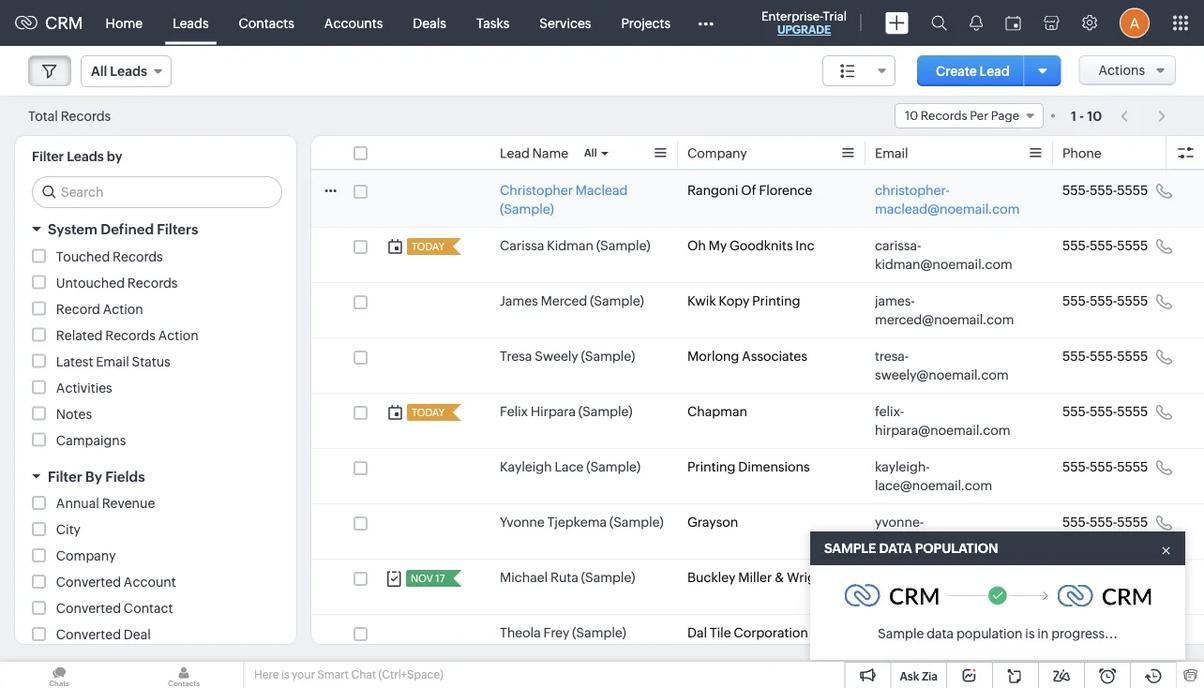 Task type: describe. For each thing, give the bounding box(es) containing it.
filter leads by
[[32, 149, 122, 164]]

dimensions
[[739, 460, 810, 475]]

felix-
[[876, 404, 905, 419]]

data
[[880, 541, 913, 556]]

notes
[[56, 407, 92, 422]]

size image
[[841, 63, 856, 80]]

filters
[[157, 221, 198, 238]]

theola
[[500, 626, 541, 641]]

james- merced@noemail.com
[[876, 294, 1015, 328]]

row group containing christopher maclead (sample)
[[312, 173, 1205, 689]]

christopher
[[500, 183, 573, 198]]

555-555-5555 for michael- gruta@noemail.com
[[1063, 571, 1149, 586]]

sample data population
[[825, 541, 999, 556]]

system defined filters button
[[15, 213, 297, 246]]

carissa kidman (sample) link
[[500, 236, 651, 255]]

record action
[[56, 302, 143, 317]]

signals element
[[959, 0, 995, 46]]

records for related
[[105, 328, 156, 343]]

converted deal
[[56, 628, 151, 643]]

yvonne- tjepkema@noemail.com
[[876, 515, 1025, 549]]

(sample) for felix hirpara (sample)
[[579, 404, 633, 419]]

of
[[742, 183, 757, 198]]

status
[[132, 354, 171, 369]]

smart
[[318, 669, 349, 682]]

0 horizontal spatial company
[[56, 549, 116, 564]]

(sample) for yvonne tjepkema (sample)
[[610, 515, 664, 530]]

10 records per page
[[906, 109, 1020, 123]]

lead inside button
[[980, 63, 1010, 78]]

oh my goodknits inc
[[688, 238, 815, 253]]

555-555-5555 for kayleigh- lace@noemail.com
[[1063, 460, 1149, 475]]

sample for sample data population is in progress...
[[878, 627, 925, 642]]

records for total
[[61, 108, 111, 123]]

contacts link
[[224, 0, 310, 46]]

michael- gruta@noemail.com
[[876, 571, 1001, 604]]

miller
[[739, 571, 772, 586]]

enterprise-
[[762, 9, 824, 23]]

filter for filter leads by
[[32, 149, 64, 164]]

ask zia
[[900, 671, 938, 683]]

(sample) for kayleigh lace (sample)
[[587, 460, 641, 475]]

filter by fields button
[[15, 460, 297, 494]]

related
[[56, 328, 103, 343]]

1 vertical spatial lead
[[500, 146, 530, 161]]

kwik
[[688, 294, 717, 309]]

untouched
[[56, 275, 125, 290]]

all leads
[[91, 64, 147, 79]]

records for touched
[[113, 249, 163, 264]]

trial
[[824, 9, 847, 23]]

system
[[48, 221, 98, 238]]

rangoni of florence
[[688, 183, 813, 198]]

theola- frey@noemail.com
[[876, 626, 991, 660]]

system defined filters
[[48, 221, 198, 238]]

555-555-5555 for james- merced@noemail.com
[[1063, 294, 1149, 309]]

today for felix hirpara (sample)
[[412, 407, 445, 419]]

maclead
[[576, 183, 628, 198]]

All Leads field
[[81, 55, 172, 87]]

my
[[709, 238, 727, 253]]

data
[[927, 627, 954, 642]]

17
[[436, 573, 445, 585]]

converted for converted deal
[[56, 628, 121, 643]]

fields
[[105, 469, 145, 485]]

population
[[957, 627, 1023, 642]]

records for untouched
[[127, 275, 178, 290]]

kayleigh
[[500, 460, 552, 475]]

merced@noemail.com
[[876, 312, 1015, 328]]

create
[[937, 63, 978, 78]]

today link for carissa
[[407, 238, 447, 255]]

defined
[[101, 221, 154, 238]]

tresa sweely (sample) link
[[500, 347, 636, 366]]

sample for sample data population
[[825, 541, 877, 556]]

home
[[106, 15, 143, 30]]

dal tile corporation
[[688, 626, 809, 641]]

1
[[1072, 108, 1077, 123]]

contacts
[[239, 15, 295, 30]]

crm
[[45, 13, 83, 33]]

christopher maclead (sample)
[[500, 183, 628, 217]]

annual revenue
[[56, 496, 155, 511]]

create menu image
[[886, 12, 909, 34]]

(sample) for michael ruta (sample)
[[582, 571, 636, 586]]

contact
[[124, 602, 173, 617]]

555-555-5555 for felix- hirpara@noemail.com
[[1063, 404, 1149, 419]]

tjepkema
[[548, 515, 607, 530]]

all for all leads
[[91, 64, 107, 79]]

michael- gruta@noemail.com link
[[876, 569, 1026, 606]]

inc
[[796, 238, 815, 253]]

maclead@noemail.com
[[876, 202, 1020, 217]]

leads for all leads
[[110, 64, 147, 79]]

signals image
[[970, 15, 983, 31]]

associates
[[742, 349, 808, 364]]

oh
[[688, 238, 706, 253]]

1 horizontal spatial printing
[[753, 294, 801, 309]]

morlong associates
[[688, 349, 808, 364]]

projects
[[622, 15, 671, 30]]

converted account
[[56, 575, 176, 590]]

theola frey (sample) link
[[500, 624, 627, 643]]

dal
[[688, 626, 708, 641]]

crm link
[[15, 13, 83, 33]]

filter for filter by fields
[[48, 469, 82, 485]]

record
[[56, 302, 100, 317]]

555-555-5555 for yvonne- tjepkema@noemail.com
[[1063, 515, 1149, 530]]

michael ruta (sample) link
[[500, 569, 636, 587]]

carissa- kidman@noemail.com
[[876, 238, 1013, 272]]

converted contact
[[56, 602, 173, 617]]

carissa- kidman@noemail.com link
[[876, 236, 1026, 274]]

kayleigh- lace@noemail.com
[[876, 460, 993, 494]]

gruta@noemail.com
[[876, 589, 1001, 604]]

1 horizontal spatial email
[[876, 146, 909, 161]]

loading image
[[114, 114, 123, 121]]

name
[[533, 146, 569, 161]]

5555 for felix- hirpara@noemail.com
[[1118, 404, 1149, 419]]

total
[[28, 108, 58, 123]]

tresa sweely (sample)
[[500, 349, 636, 364]]

nov 17 link
[[406, 571, 447, 587]]

&
[[775, 571, 785, 586]]

5555 for tresa- sweely@noemail.com
[[1118, 349, 1149, 364]]

0 horizontal spatial email
[[96, 354, 129, 369]]



Task type: vqa. For each thing, say whether or not it's contained in the screenshot.


Task type: locate. For each thing, give the bounding box(es) containing it.
5555 for yvonne- tjepkema@noemail.com
[[1118, 515, 1149, 530]]

0 vertical spatial is
[[1026, 627, 1036, 642]]

-
[[1080, 108, 1085, 123]]

theola-
[[876, 626, 918, 641]]

email up christopher-
[[876, 146, 909, 161]]

ruta
[[551, 571, 579, 586]]

(sample) down the christopher
[[500, 202, 554, 217]]

1 horizontal spatial all
[[585, 147, 597, 159]]

kwik kopy printing
[[688, 294, 801, 309]]

deal
[[124, 628, 151, 643]]

christopher- maclead@noemail.com link
[[876, 181, 1026, 219]]

5555 for theola- frey@noemail.com
[[1118, 626, 1149, 641]]

0 horizontal spatial sample
[[825, 541, 877, 556]]

create menu element
[[875, 0, 921, 46]]

5555 for michael- gruta@noemail.com
[[1118, 571, 1149, 586]]

today link for felix
[[407, 404, 447, 421]]

Search text field
[[33, 177, 282, 207]]

5 555-555-5555 from the top
[[1063, 404, 1149, 419]]

company down city at the bottom left of the page
[[56, 549, 116, 564]]

555-555-5555 for christopher- maclead@noemail.com
[[1063, 183, 1149, 198]]

(sample) inside christopher maclead (sample)
[[500, 202, 554, 217]]

create lead button
[[918, 55, 1029, 86]]

james
[[500, 294, 538, 309]]

contacts image
[[125, 663, 243, 689]]

city
[[56, 523, 81, 538]]

leads for filter leads by
[[67, 149, 104, 164]]

related records action
[[56, 328, 199, 343]]

theola- frey@noemail.com link
[[876, 624, 1026, 662]]

filter
[[32, 149, 64, 164], [48, 469, 82, 485]]

1 converted from the top
[[56, 575, 121, 590]]

converted down the converted contact
[[56, 628, 121, 643]]

annual
[[56, 496, 99, 511]]

1 vertical spatial action
[[158, 328, 199, 343]]

touched
[[56, 249, 110, 264]]

9 5555 from the top
[[1118, 626, 1149, 641]]

records left loading image
[[61, 108, 111, 123]]

1 today link from the top
[[407, 238, 447, 255]]

Other Modules field
[[686, 8, 726, 38]]

upgrade
[[778, 23, 832, 36]]

printing
[[753, 294, 801, 309], [688, 460, 736, 475]]

4 555-555-5555 from the top
[[1063, 349, 1149, 364]]

1 horizontal spatial leads
[[110, 64, 147, 79]]

felix hirpara (sample)
[[500, 404, 633, 419]]

(sample) right 'merced'
[[590, 294, 645, 309]]

(sample) for james merced (sample)
[[590, 294, 645, 309]]

leads left by
[[67, 149, 104, 164]]

0 horizontal spatial printing
[[688, 460, 736, 475]]

1 horizontal spatial lead
[[980, 63, 1010, 78]]

james merced (sample)
[[500, 294, 645, 309]]

9 555-555-5555 from the top
[[1063, 626, 1149, 641]]

felix- hirpara@noemail.com link
[[876, 403, 1026, 440]]

phone
[[1063, 146, 1102, 161]]

progress...
[[1052, 627, 1119, 642]]

2 horizontal spatial leads
[[173, 15, 209, 30]]

email
[[876, 146, 909, 161], [96, 354, 129, 369]]

morlong
[[688, 349, 740, 364]]

0 horizontal spatial lead
[[500, 146, 530, 161]]

2 555-555-5555 from the top
[[1063, 238, 1149, 253]]

(sample) right kidman
[[597, 238, 651, 253]]

tresa- sweely@noemail.com
[[876, 349, 1009, 383]]

by
[[85, 469, 102, 485]]

0 horizontal spatial action
[[103, 302, 143, 317]]

james- merced@noemail.com link
[[876, 292, 1026, 329]]

felix
[[500, 404, 528, 419]]

leads up loading image
[[110, 64, 147, 79]]

filter inside dropdown button
[[48, 469, 82, 485]]

1 5555 from the top
[[1118, 183, 1149, 198]]

theola frey (sample)
[[500, 626, 627, 641]]

0 vertical spatial filter
[[32, 149, 64, 164]]

leads inside field
[[110, 64, 147, 79]]

lead left name
[[500, 146, 530, 161]]

all up total records
[[91, 64, 107, 79]]

(sample) for theola frey (sample)
[[573, 626, 627, 641]]

(sample) inside 'link'
[[587, 460, 641, 475]]

5555 for kayleigh- lace@noemail.com
[[1118, 460, 1149, 475]]

nov 17
[[411, 573, 445, 585]]

action up related records action
[[103, 302, 143, 317]]

lead right "create"
[[980, 63, 1010, 78]]

tresa
[[500, 349, 532, 364]]

sample up frey@noemail.com
[[878, 627, 925, 642]]

7 5555 from the top
[[1118, 515, 1149, 530]]

records for 10
[[921, 109, 968, 123]]

1 horizontal spatial action
[[158, 328, 199, 343]]

kayleigh lace (sample)
[[500, 460, 641, 475]]

3 555-555-5555 from the top
[[1063, 294, 1149, 309]]

1 vertical spatial printing
[[688, 460, 736, 475]]

3 5555 from the top
[[1118, 294, 1149, 309]]

hirpara@noemail.com
[[876, 423, 1011, 438]]

home link
[[91, 0, 158, 46]]

8 5555 from the top
[[1118, 571, 1149, 586]]

filter left by
[[48, 469, 82, 485]]

0 vertical spatial converted
[[56, 575, 121, 590]]

(sample) right hirpara
[[579, 404, 633, 419]]

1 horizontal spatial is
[[1026, 627, 1036, 642]]

is left in
[[1026, 627, 1036, 642]]

1 today from the top
[[412, 241, 445, 253]]

2 converted from the top
[[56, 602, 121, 617]]

population
[[916, 541, 999, 556]]

profile image
[[1120, 8, 1151, 38]]

1 vertical spatial today
[[412, 407, 445, 419]]

0 vertical spatial email
[[876, 146, 909, 161]]

10 left per
[[906, 109, 919, 123]]

search image
[[932, 15, 948, 31]]

0 vertical spatial all
[[91, 64, 107, 79]]

5555 for carissa- kidman@noemail.com
[[1118, 238, 1149, 253]]

0 vertical spatial today link
[[407, 238, 447, 255]]

kidman@noemail.com
[[876, 257, 1013, 272]]

search element
[[921, 0, 959, 46]]

2 today from the top
[[412, 407, 445, 419]]

1 vertical spatial is
[[281, 669, 290, 682]]

today for carissa kidman (sample)
[[412, 241, 445, 253]]

james-
[[876, 294, 916, 309]]

action up status at the left bottom of the page
[[158, 328, 199, 343]]

all up maclead
[[585, 147, 597, 159]]

leads right "home" link
[[173, 15, 209, 30]]

tresa- sweely@noemail.com link
[[876, 347, 1026, 385]]

by
[[107, 149, 122, 164]]

1 horizontal spatial sample
[[878, 627, 925, 642]]

filter down total
[[32, 149, 64, 164]]

records
[[61, 108, 111, 123], [921, 109, 968, 123], [113, 249, 163, 264], [127, 275, 178, 290], [105, 328, 156, 343]]

4 5555 from the top
[[1118, 349, 1149, 364]]

555-555-5555 for theola- frey@noemail.com
[[1063, 626, 1149, 641]]

records inside field
[[921, 109, 968, 123]]

1 vertical spatial today link
[[407, 404, 447, 421]]

(sample) right the 'sweely'
[[581, 349, 636, 364]]

(sample) right the lace
[[587, 460, 641, 475]]

7 555-555-5555 from the top
[[1063, 515, 1149, 530]]

kidman
[[547, 238, 594, 253]]

sample left "data"
[[825, 541, 877, 556]]

2 5555 from the top
[[1118, 238, 1149, 253]]

crm image
[[1058, 585, 1152, 608]]

accounts
[[325, 15, 383, 30]]

None field
[[823, 55, 896, 86]]

actions
[[1099, 63, 1146, 78]]

records down defined
[[113, 249, 163, 264]]

chats image
[[0, 663, 118, 689]]

tjepkema@noemail.com
[[876, 534, 1025, 549]]

0 vertical spatial sample
[[825, 541, 877, 556]]

1 555-555-5555 from the top
[[1063, 183, 1149, 198]]

grayson
[[688, 515, 739, 530]]

rangoni
[[688, 183, 739, 198]]

accounts link
[[310, 0, 398, 46]]

0 horizontal spatial all
[[91, 64, 107, 79]]

(sample) right frey
[[573, 626, 627, 641]]

corporation
[[734, 626, 809, 641]]

is left "your"
[[281, 669, 290, 682]]

1 vertical spatial all
[[585, 147, 597, 159]]

profile element
[[1109, 0, 1162, 46]]

carissa-
[[876, 238, 922, 253]]

3 converted from the top
[[56, 628, 121, 643]]

8 555-555-5555 from the top
[[1063, 571, 1149, 586]]

555-555-5555 for tresa- sweely@noemail.com
[[1063, 349, 1149, 364]]

calendar image
[[1006, 15, 1022, 30]]

(ctrl+space)
[[379, 669, 444, 682]]

touched records
[[56, 249, 163, 264]]

10 inside field
[[906, 109, 919, 123]]

printing dimensions
[[688, 460, 810, 475]]

kayleigh lace (sample) link
[[500, 458, 641, 477]]

1 vertical spatial converted
[[56, 602, 121, 617]]

10
[[1088, 108, 1103, 123], [906, 109, 919, 123]]

carissa
[[500, 238, 545, 253]]

10 Records Per Page field
[[895, 103, 1044, 129]]

records down the touched records
[[127, 275, 178, 290]]

2 today link from the top
[[407, 404, 447, 421]]

converted for converted contact
[[56, 602, 121, 617]]

lace@noemail.com
[[876, 479, 993, 494]]

converted up the converted contact
[[56, 575, 121, 590]]

action
[[103, 302, 143, 317], [158, 328, 199, 343]]

0 horizontal spatial is
[[281, 669, 290, 682]]

1 vertical spatial filter
[[48, 469, 82, 485]]

555-555-5555 for carissa- kidman@noemail.com
[[1063, 238, 1149, 253]]

nov
[[411, 573, 433, 585]]

untouched records
[[56, 275, 178, 290]]

records up latest email status
[[105, 328, 156, 343]]

10 right -
[[1088, 108, 1103, 123]]

555-555-5555
[[1063, 183, 1149, 198], [1063, 238, 1149, 253], [1063, 294, 1149, 309], [1063, 349, 1149, 364], [1063, 404, 1149, 419], [1063, 460, 1149, 475], [1063, 515, 1149, 530], [1063, 571, 1149, 586], [1063, 626, 1149, 641]]

0 vertical spatial leads
[[173, 15, 209, 30]]

1 vertical spatial email
[[96, 354, 129, 369]]

6 555-555-5555 from the top
[[1063, 460, 1149, 475]]

converted up converted deal
[[56, 602, 121, 617]]

today
[[412, 241, 445, 253], [412, 407, 445, 419]]

printing right kopy
[[753, 294, 801, 309]]

0 vertical spatial lead
[[980, 63, 1010, 78]]

6 5555 from the top
[[1118, 460, 1149, 475]]

company up rangoni
[[688, 146, 748, 161]]

yvonne
[[500, 515, 545, 530]]

(sample) right "tjepkema"
[[610, 515, 664, 530]]

0 horizontal spatial leads
[[67, 149, 104, 164]]

5555 for james- merced@noemail.com
[[1118, 294, 1149, 309]]

0 horizontal spatial 10
[[906, 109, 919, 123]]

(sample) right 'ruta'
[[582, 571, 636, 586]]

(sample) for carissa kidman (sample)
[[597, 238, 651, 253]]

0 vertical spatial printing
[[753, 294, 801, 309]]

all inside field
[[91, 64, 107, 79]]

2 vertical spatial leads
[[67, 149, 104, 164]]

1 vertical spatial sample
[[878, 627, 925, 642]]

1 horizontal spatial 10
[[1088, 108, 1103, 123]]

0 vertical spatial action
[[103, 302, 143, 317]]

your
[[292, 669, 315, 682]]

all for all
[[585, 147, 597, 159]]

sample
[[825, 541, 877, 556], [878, 627, 925, 642]]

email down related records action
[[96, 354, 129, 369]]

(sample) for tresa sweely (sample)
[[581, 349, 636, 364]]

lead
[[980, 63, 1010, 78], [500, 146, 530, 161]]

michael-
[[876, 571, 928, 586]]

1 horizontal spatial company
[[688, 146, 748, 161]]

christopher maclead (sample) link
[[500, 181, 669, 219]]

1 vertical spatial leads
[[110, 64, 147, 79]]

row group
[[312, 173, 1205, 689]]

printing up grayson
[[688, 460, 736, 475]]

zia
[[922, 671, 938, 683]]

2 vertical spatial converted
[[56, 628, 121, 643]]

james merced (sample) link
[[500, 292, 645, 311]]

1 vertical spatial company
[[56, 549, 116, 564]]

5 5555 from the top
[[1118, 404, 1149, 419]]

wright
[[787, 571, 829, 586]]

0 vertical spatial today
[[412, 241, 445, 253]]

555-
[[1063, 183, 1091, 198], [1091, 183, 1118, 198], [1063, 238, 1091, 253], [1091, 238, 1118, 253], [1063, 294, 1091, 309], [1091, 294, 1118, 309], [1063, 349, 1091, 364], [1091, 349, 1118, 364], [1063, 404, 1091, 419], [1091, 404, 1118, 419], [1063, 460, 1091, 475], [1091, 460, 1118, 475], [1063, 515, 1091, 530], [1091, 515, 1118, 530], [1063, 571, 1091, 586], [1091, 571, 1118, 586], [1063, 626, 1091, 641], [1091, 626, 1118, 641]]

(sample) for christopher maclead (sample)
[[500, 202, 554, 217]]

5555 for christopher- maclead@noemail.com
[[1118, 183, 1149, 198]]

0 vertical spatial company
[[688, 146, 748, 161]]

records left per
[[921, 109, 968, 123]]

carissa kidman (sample)
[[500, 238, 651, 253]]

navigation
[[1112, 102, 1177, 130]]

revenue
[[102, 496, 155, 511]]

converted for converted account
[[56, 575, 121, 590]]



